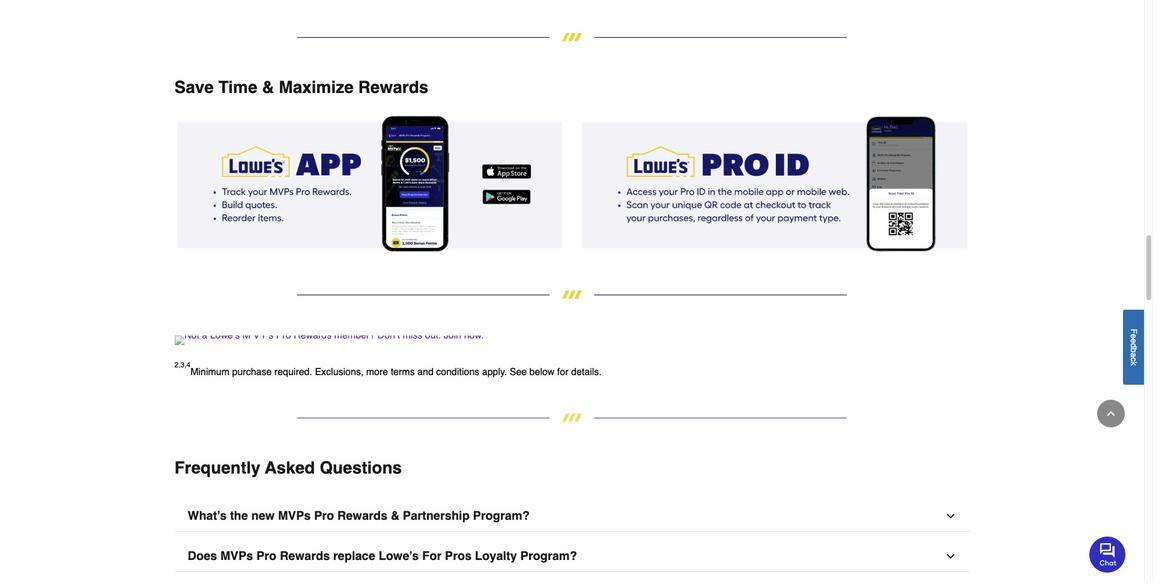 Task type: describe. For each thing, give the bounding box(es) containing it.
lowe's app. track your m v ps pro rewards. build quotes. reorder items. image
[[177, 116, 562, 252]]

maximize
[[279, 78, 354, 97]]

what's
[[188, 509, 227, 523]]

2,3,4 minimum purchase required. exclusions, more terms and conditions apply. see below for details.
[[174, 361, 602, 378]]

program? inside button
[[473, 509, 530, 523]]

pro inside 'button'
[[256, 550, 276, 564]]

f
[[1129, 329, 1139, 334]]

for
[[557, 367, 568, 378]]

f e e d b a c k
[[1129, 329, 1139, 366]]

save time & maximize rewards
[[174, 78, 428, 97]]

conditions
[[436, 367, 479, 378]]

pro inside button
[[314, 509, 334, 523]]

1 page divider image from the top
[[174, 33, 970, 41]]

replace
[[333, 550, 375, 564]]

frequently
[[174, 458, 260, 478]]

2,3,4
[[174, 361, 191, 370]]

d
[[1129, 343, 1139, 348]]

asked
[[265, 458, 315, 478]]

0 vertical spatial &
[[262, 78, 274, 97]]

lowe's
[[379, 550, 419, 564]]

does mvps pro rewards replace lowe's for pros loyalty program? button
[[174, 542, 970, 573]]

1 e from the top
[[1129, 334, 1139, 339]]

scroll to top element
[[1097, 400, 1125, 428]]

k
[[1129, 361, 1139, 366]]

0 vertical spatial rewards
[[358, 78, 428, 97]]

save
[[174, 78, 214, 97]]

pros
[[445, 550, 472, 564]]

see
[[510, 367, 527, 378]]

c
[[1129, 357, 1139, 361]]



Task type: vqa. For each thing, say whether or not it's contained in the screenshot.
$ within the $ 10 .99
no



Task type: locate. For each thing, give the bounding box(es) containing it.
program? inside 'button'
[[520, 550, 577, 564]]

1 vertical spatial &
[[391, 509, 400, 523]]

mvps right does
[[220, 550, 253, 564]]

0 horizontal spatial mvps
[[220, 550, 253, 564]]

required.
[[274, 367, 312, 378]]

program?
[[473, 509, 530, 523], [520, 550, 577, 564]]

1 vertical spatial program?
[[520, 550, 577, 564]]

1 vertical spatial pro
[[256, 550, 276, 564]]

e up b
[[1129, 339, 1139, 343]]

0 vertical spatial chevron down image
[[944, 511, 956, 523]]

0 vertical spatial pro
[[314, 509, 334, 523]]

exclusions,
[[315, 367, 364, 378]]

& inside button
[[391, 509, 400, 523]]

3 page divider image from the top
[[174, 414, 970, 422]]

2 e from the top
[[1129, 339, 1139, 343]]

chevron down image for what's the new mvps pro rewards & partnership program?
[[944, 511, 956, 523]]

&
[[262, 78, 274, 97], [391, 509, 400, 523]]

time
[[218, 78, 257, 97]]

does mvps pro rewards replace lowe's for pros loyalty program?
[[188, 550, 577, 564]]

rewards inside button
[[337, 509, 387, 523]]

e up d
[[1129, 334, 1139, 339]]

does
[[188, 550, 217, 564]]

partnership
[[403, 509, 470, 523]]

rewards inside 'button'
[[280, 550, 330, 564]]

& right time
[[262, 78, 274, 97]]

b
[[1129, 348, 1139, 353]]

1 horizontal spatial pro
[[314, 509, 334, 523]]

chevron down image inside what's the new mvps pro rewards & partnership program? button
[[944, 511, 956, 523]]

1 horizontal spatial mvps
[[278, 509, 311, 523]]

2 page divider image from the top
[[174, 291, 970, 299]]

mvps inside 'button'
[[220, 550, 253, 564]]

page divider image
[[174, 33, 970, 41], [174, 291, 970, 299], [174, 414, 970, 422]]

mvps inside button
[[278, 509, 311, 523]]

what's the new mvps pro rewards & partnership program? button
[[174, 502, 970, 532]]

program? up loyalty
[[473, 509, 530, 523]]

and
[[417, 367, 434, 378]]

the
[[230, 509, 248, 523]]

pro i d. access your pro i d on mobile app or web. scan q r codes at checkout to track purchases. image
[[582, 116, 967, 252]]

rewards
[[358, 78, 428, 97], [337, 509, 387, 523], [280, 550, 330, 564]]

f e e d b a c k button
[[1123, 310, 1144, 385]]

for
[[422, 550, 442, 564]]

0 vertical spatial program?
[[473, 509, 530, 523]]

mvps right new
[[278, 509, 311, 523]]

minimum
[[191, 367, 229, 378]]

1 horizontal spatial &
[[391, 509, 400, 523]]

purchase
[[232, 367, 272, 378]]

e
[[1129, 334, 1139, 339], [1129, 339, 1139, 343]]

pro
[[314, 509, 334, 523], [256, 550, 276, 564]]

more
[[366, 367, 388, 378]]

terms
[[391, 367, 415, 378]]

pro down new
[[256, 550, 276, 564]]

2 vertical spatial page divider image
[[174, 414, 970, 422]]

1 vertical spatial rewards
[[337, 509, 387, 523]]

not a lowe's m v ps pro rewards member? don't miss out. join now. image
[[174, 335, 970, 345]]

0 vertical spatial page divider image
[[174, 33, 970, 41]]

0 horizontal spatial &
[[262, 78, 274, 97]]

0 vertical spatial mvps
[[278, 509, 311, 523]]

& up lowe's
[[391, 509, 400, 523]]

1 chevron down image from the top
[[944, 511, 956, 523]]

1 vertical spatial chevron down image
[[944, 551, 956, 563]]

chat invite button image
[[1089, 536, 1126, 573]]

pro up replace
[[314, 509, 334, 523]]

0 horizontal spatial pro
[[256, 550, 276, 564]]

details.
[[571, 367, 602, 378]]

a
[[1129, 353, 1139, 357]]

chevron up image
[[1105, 408, 1117, 420]]

chevron down image inside does mvps pro rewards replace lowe's for pros loyalty program? 'button'
[[944, 551, 956, 563]]

1 vertical spatial mvps
[[220, 550, 253, 564]]

2 vertical spatial rewards
[[280, 550, 330, 564]]

what's the new mvps pro rewards & partnership program?
[[188, 509, 530, 523]]

apply.
[[482, 367, 507, 378]]

chevron down image
[[944, 511, 956, 523], [944, 551, 956, 563]]

below
[[529, 367, 555, 378]]

program? down what's the new mvps pro rewards & partnership program? button
[[520, 550, 577, 564]]

new
[[251, 509, 275, 523]]

chevron down image for does mvps pro rewards replace lowe's for pros loyalty program?
[[944, 551, 956, 563]]

frequently asked questions
[[174, 458, 402, 478]]

1 vertical spatial page divider image
[[174, 291, 970, 299]]

2 chevron down image from the top
[[944, 551, 956, 563]]

loyalty
[[475, 550, 517, 564]]

questions
[[320, 458, 402, 478]]

mvps
[[278, 509, 311, 523], [220, 550, 253, 564]]



